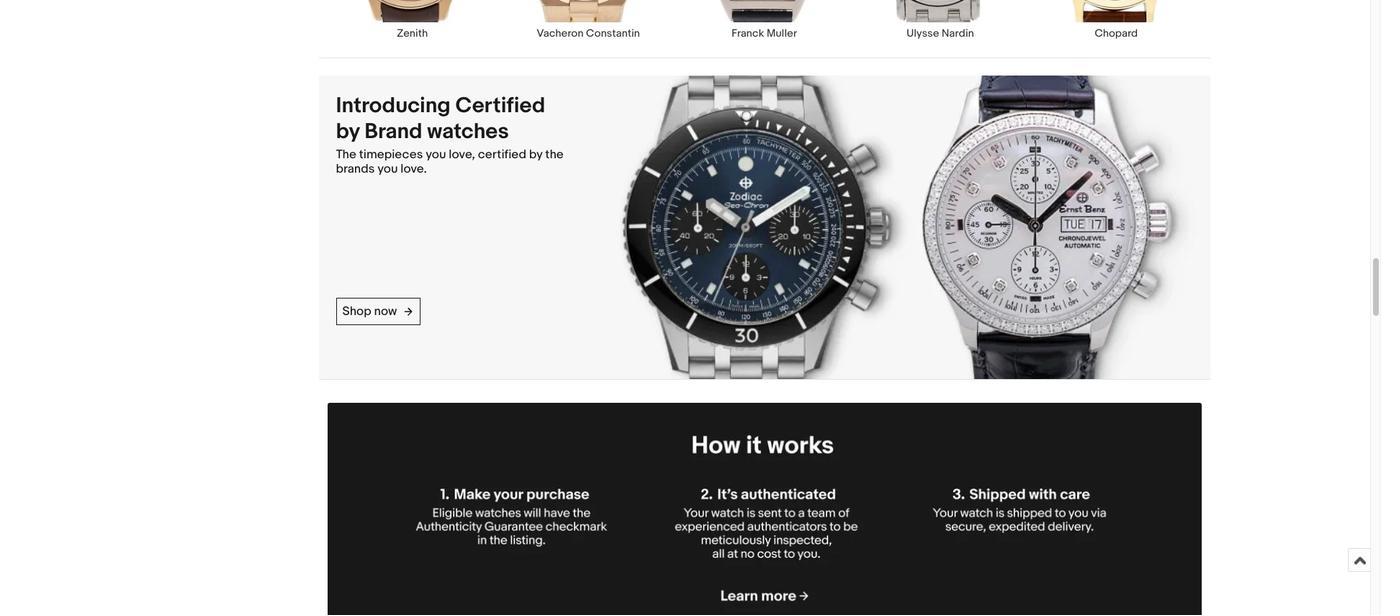 Task type: describe. For each thing, give the bounding box(es) containing it.
ulysse
[[907, 26, 940, 40]]

list containing zenith
[[319, 0, 1211, 57]]

0 horizontal spatial you
[[378, 162, 398, 176]]

constantin
[[586, 26, 640, 40]]

introducing
[[336, 93, 451, 119]]

watches
[[427, 119, 509, 145]]

brands
[[336, 162, 375, 176]]

certified
[[456, 93, 546, 119]]

franck muller link
[[677, 0, 853, 40]]

timepieces
[[359, 148, 423, 162]]

0 horizontal spatial by
[[336, 119, 360, 145]]

the
[[336, 148, 357, 162]]

shop now link
[[336, 298, 421, 325]]

1 horizontal spatial by
[[529, 148, 543, 162]]

ulysse nardin link
[[853, 0, 1029, 40]]

the
[[546, 148, 564, 162]]

shop
[[343, 304, 372, 319]]



Task type: locate. For each thing, give the bounding box(es) containing it.
nardin
[[942, 26, 975, 40]]

you
[[426, 148, 446, 162], [378, 162, 398, 176]]

you left love,
[[426, 148, 446, 162]]

introducing certified by brand watches image
[[586, 75, 1211, 380]]

vacheron
[[537, 26, 584, 40]]

introducing certified by brand watches the timepieces you love, certified by the brands you love.
[[336, 93, 564, 176]]

by
[[336, 119, 360, 145], [529, 148, 543, 162]]

zenith link
[[325, 0, 501, 40]]

by left the
[[529, 148, 543, 162]]

certified
[[478, 148, 527, 162]]

ulysse nardin
[[907, 26, 975, 40]]

you left love.
[[378, 162, 398, 176]]

franck
[[732, 26, 765, 40]]

vacheron constantin
[[537, 26, 640, 40]]

muller
[[767, 26, 798, 40]]

now
[[374, 304, 397, 319]]

shop now
[[343, 304, 397, 319]]

love.
[[401, 162, 427, 176]]

by up the
[[336, 119, 360, 145]]

zenith
[[397, 26, 428, 40]]

None text field
[[327, 404, 1202, 616]]

vacheron constantin link
[[501, 0, 677, 40]]

1 horizontal spatial you
[[426, 148, 446, 162]]

chopard
[[1095, 26, 1139, 40]]

0 vertical spatial by
[[336, 119, 360, 145]]

brand
[[365, 119, 423, 145]]

love,
[[449, 148, 475, 162]]

list
[[319, 0, 1211, 57]]

1 vertical spatial by
[[529, 148, 543, 162]]

franck muller
[[732, 26, 798, 40]]

chopard link
[[1029, 0, 1205, 40]]



Task type: vqa. For each thing, say whether or not it's contained in the screenshot.
2nd "Omnibus" from right
no



